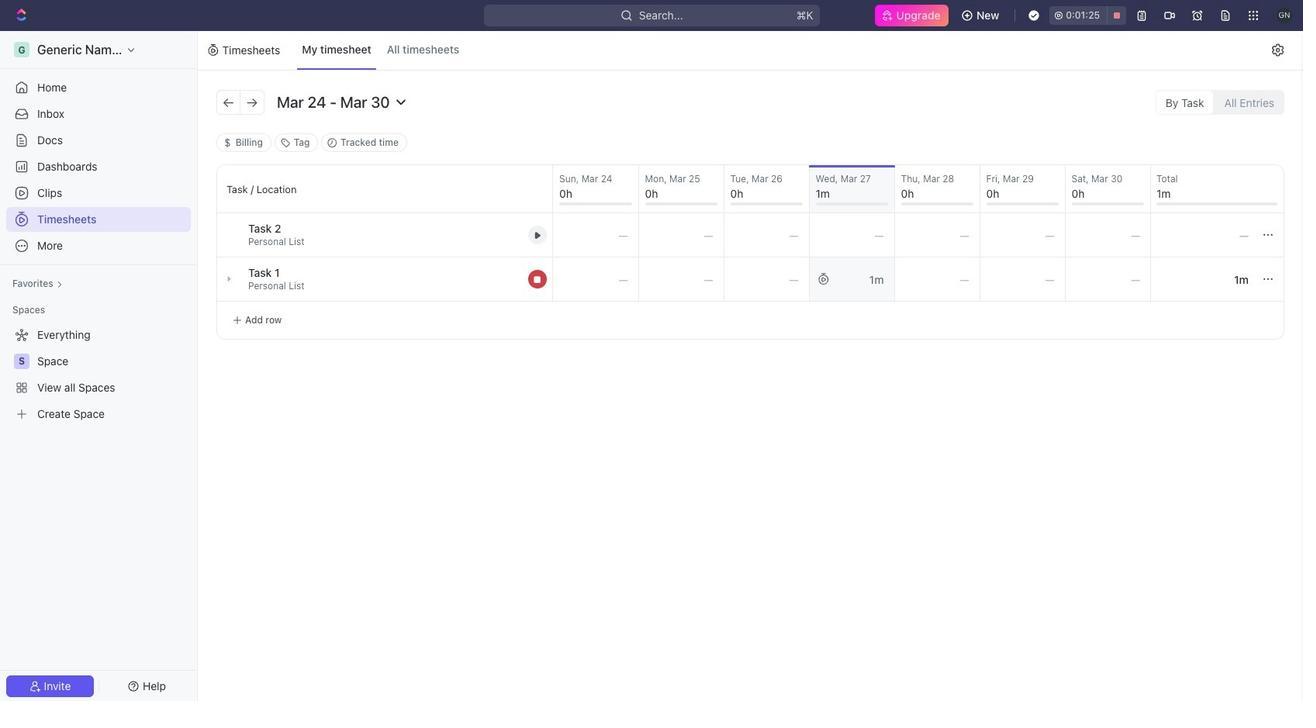 Task type: vqa. For each thing, say whether or not it's contained in the screenshot.
space, , element
yes



Task type: describe. For each thing, give the bounding box(es) containing it.
generic name's workspace, , element
[[14, 42, 29, 57]]

sidebar navigation
[[0, 31, 201, 702]]

tree inside sidebar 'navigation'
[[6, 323, 191, 427]]



Task type: locate. For each thing, give the bounding box(es) containing it.
— text field
[[553, 213, 638, 257], [810, 213, 894, 257], [895, 213, 980, 257], [553, 258, 638, 301], [724, 258, 809, 301], [895, 258, 980, 301], [981, 258, 1065, 301]]

space, , element
[[14, 354, 29, 369]]

tree
[[6, 323, 191, 427]]

— text field
[[639, 213, 724, 257], [724, 213, 809, 257], [981, 213, 1065, 257], [1066, 213, 1151, 257], [1151, 213, 1259, 257], [639, 258, 724, 301], [810, 258, 894, 301], [1066, 258, 1151, 301], [1151, 258, 1259, 301]]



